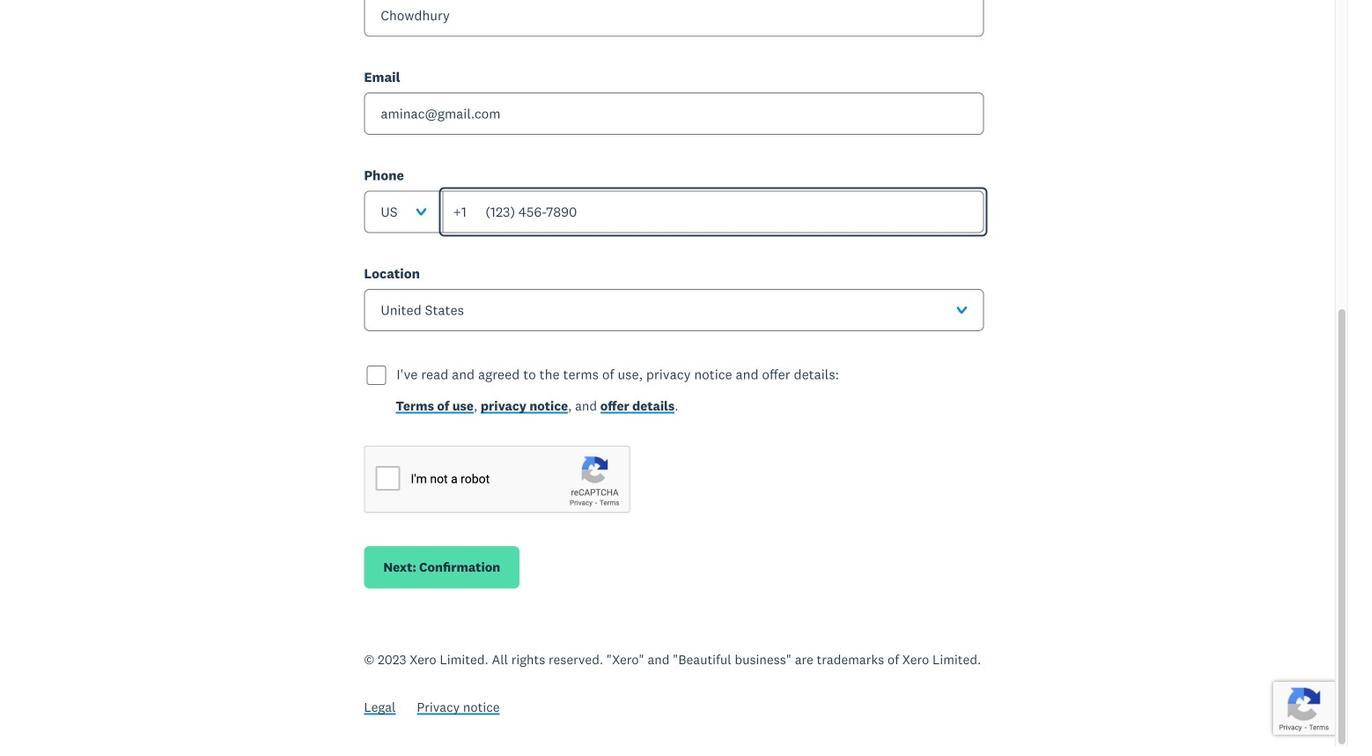 Task type: locate. For each thing, give the bounding box(es) containing it.
Email email field
[[364, 92, 985, 135]]

Phone text field
[[443, 191, 985, 233]]



Task type: describe. For each thing, give the bounding box(es) containing it.
Last name text field
[[364, 0, 985, 36]]



Task type: vqa. For each thing, say whether or not it's contained in the screenshot.
Xero Ledger dropdown button
no



